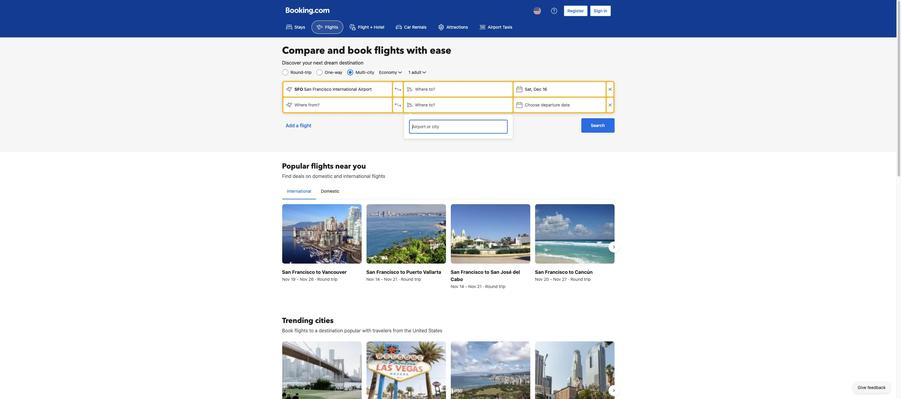 Task type: describe. For each thing, give the bounding box(es) containing it.
attractions
[[447, 24, 468, 30]]

economy
[[379, 70, 397, 75]]

16
[[543, 87, 547, 92]]

to for puerto
[[400, 270, 405, 275]]

del
[[513, 270, 520, 275]]

a inside add a flight button
[[296, 123, 299, 128]]

flights up domestic
[[311, 162, 333, 172]]

flights
[[325, 24, 338, 30]]

the
[[404, 329, 411, 334]]

destination inside compare and book flights with ease discover your next dream destination
[[339, 60, 363, 66]]

attractions link
[[433, 21, 473, 34]]

travelers
[[373, 329, 392, 334]]

multi-city
[[356, 70, 374, 75]]

feedback
[[868, 386, 886, 391]]

14 inside san francisco to san josé del cabo nov 14 - nov 21 · round trip
[[460, 284, 464, 290]]

on
[[306, 174, 311, 179]]

and inside compare and book flights with ease discover your next dream destination
[[327, 44, 345, 57]]

compare and book flights with ease discover your next dream destination
[[282, 44, 451, 66]]

one-way
[[325, 70, 342, 75]]

where to? button for choose
[[404, 98, 513, 112]]

san francisco to san josé del cabo nov 14 - nov 21 · round trip
[[451, 270, 520, 290]]

trip inside san francisco to puerto vallarta nov 14 - nov 21 · round trip
[[415, 277, 421, 282]]

international inside button
[[287, 189, 311, 194]]

+
[[370, 24, 373, 30]]

popular flights near you find deals on domestic and international flights
[[282, 162, 385, 179]]

flight
[[358, 24, 369, 30]]

round inside san francisco to puerto vallarta nov 14 - nov 21 · round trip
[[401, 277, 413, 282]]

next
[[313, 60, 323, 66]]

car
[[404, 24, 411, 30]]

find
[[282, 174, 291, 179]]

register link
[[564, 5, 588, 16]]

where from?
[[294, 102, 320, 108]]

choose
[[525, 102, 540, 108]]

round inside san francisco to vancouver nov 19 - nov 26 · round trip
[[317, 277, 330, 282]]

taxis
[[503, 24, 512, 30]]

domestic
[[321, 189, 339, 194]]

san for san francisco to vancouver
[[282, 270, 291, 275]]

domestic button
[[316, 184, 344, 199]]

popular
[[282, 162, 309, 172]]

in
[[604, 8, 607, 13]]

add a flight button
[[282, 118, 315, 133]]

from
[[393, 329, 403, 334]]

san francisco to cancún image
[[535, 205, 614, 264]]

- inside san francisco to cancún nov 20 - nov 27 · round trip
[[550, 277, 552, 282]]

- inside san francisco to vancouver nov 19 - nov 26 · round trip
[[297, 277, 299, 282]]

near
[[335, 162, 351, 172]]

flight + hotel link
[[344, 21, 389, 34]]

· inside san francisco to cancún nov 20 - nov 27 · round trip
[[568, 277, 569, 282]]

sat, dec 16
[[525, 87, 547, 92]]

way
[[335, 70, 342, 75]]

destination inside "trending cities book flights to a destination popular with travelers from the united states"
[[319, 329, 343, 334]]

departure
[[541, 102, 560, 108]]

where to? for choose departure date
[[415, 102, 435, 108]]

hotel
[[374, 24, 384, 30]]

sign
[[594, 8, 603, 13]]

choose departure date button
[[514, 98, 605, 112]]

vallarta
[[423, 270, 441, 275]]

where from? button
[[283, 98, 392, 112]]

united
[[413, 329, 427, 334]]

20
[[544, 277, 549, 282]]

flights inside "trending cities book flights to a destination popular with travelers from the united states"
[[294, 329, 308, 334]]

a inside "trending cities book flights to a destination popular with travelers from the united states"
[[315, 329, 318, 334]]

where inside "dropdown button"
[[294, 102, 307, 108]]

airport inside airport taxis link
[[488, 24, 501, 30]]

book
[[282, 329, 293, 334]]

where for choose departure date
[[415, 102, 428, 108]]

adult
[[412, 70, 421, 75]]

stays
[[294, 24, 305, 30]]

san francisco to cancún nov 20 - nov 27 · round trip
[[535, 270, 593, 282]]

book
[[348, 44, 372, 57]]

ease
[[430, 44, 451, 57]]

to for vancouver
[[316, 270, 321, 275]]

to for san
[[485, 270, 489, 275]]

give feedback
[[858, 386, 886, 391]]

give feedback button
[[853, 383, 891, 394]]

states
[[428, 329, 442, 334]]

airport taxis
[[488, 24, 512, 30]]

tab list containing international
[[282, 184, 614, 200]]

stays link
[[281, 21, 310, 34]]

choose departure date
[[525, 102, 570, 108]]

- inside san francisco to puerto vallarta nov 14 - nov 21 · round trip
[[381, 277, 383, 282]]



Task type: locate. For each thing, give the bounding box(es) containing it.
to inside "trending cities book flights to a destination popular with travelers from the united states"
[[309, 329, 314, 334]]

to inside san francisco to vancouver nov 19 - nov 26 · round trip
[[316, 270, 321, 275]]

car rentals link
[[391, 21, 432, 34]]

international up where from? "dropdown button"
[[333, 87, 357, 92]]

a down the cities on the left
[[315, 329, 318, 334]]

round-
[[291, 70, 305, 75]]

21 inside san francisco to puerto vallarta nov 14 - nov 21 · round trip
[[393, 277, 397, 282]]

14
[[375, 277, 380, 282], [460, 284, 464, 290]]

car rentals
[[404, 24, 427, 30]]

trip
[[305, 70, 312, 75], [331, 277, 338, 282], [415, 277, 421, 282], [584, 277, 591, 282], [499, 284, 505, 290]]

where to?
[[415, 87, 435, 92], [415, 102, 435, 108]]

0 vertical spatial destination
[[339, 60, 363, 66]]

francisco inside san francisco to puerto vallarta nov 14 - nov 21 · round trip
[[376, 270, 399, 275]]

1 vertical spatial destination
[[319, 329, 343, 334]]

flights link
[[312, 21, 343, 34]]

with up adult
[[407, 44, 427, 57]]

0 vertical spatial where to?
[[415, 87, 435, 92]]

1 to? from the top
[[429, 87, 435, 92]]

date
[[561, 102, 570, 108]]

1 horizontal spatial airport
[[488, 24, 501, 30]]

27
[[562, 277, 567, 282]]

to left vancouver
[[316, 270, 321, 275]]

flight + hotel
[[358, 24, 384, 30]]

Airport or city text field
[[412, 124, 505, 130]]

flights up economy
[[374, 44, 404, 57]]

to? for sat, dec 16
[[429, 87, 435, 92]]

sfo san francisco international airport
[[294, 87, 372, 92]]

discover
[[282, 60, 301, 66]]

los angeles, united states of america image
[[535, 342, 614, 400]]

francisco
[[313, 87, 332, 92], [292, 270, 315, 275], [376, 270, 399, 275], [461, 270, 483, 275], [545, 270, 568, 275]]

1 where to? button from the top
[[404, 82, 513, 97]]

search
[[591, 123, 605, 128]]

trip down vancouver
[[331, 277, 338, 282]]

destination
[[339, 60, 363, 66], [319, 329, 343, 334]]

san francisco to vancouver image
[[282, 205, 362, 264]]

dream
[[324, 60, 338, 66]]

1 vertical spatial a
[[315, 329, 318, 334]]

1 vertical spatial to?
[[429, 102, 435, 108]]

trip inside san francisco to cancún nov 20 - nov 27 · round trip
[[584, 277, 591, 282]]

1 vertical spatial with
[[362, 329, 371, 334]]

to inside san francisco to cancún nov 20 - nov 27 · round trip
[[569, 270, 574, 275]]

booking.com logo image
[[286, 7, 329, 14], [286, 7, 329, 14]]

international
[[343, 174, 371, 179]]

to left cancún
[[569, 270, 574, 275]]

to inside san francisco to puerto vallarta nov 14 - nov 21 · round trip
[[400, 270, 405, 275]]

san francisco to puerto vallarta nov 14 - nov 21 · round trip
[[366, 270, 441, 282]]

trip down the josé
[[499, 284, 505, 290]]

to for cancún
[[569, 270, 574, 275]]

francisco inside san francisco to cancún nov 20 - nov 27 · round trip
[[545, 270, 568, 275]]

0 horizontal spatial airport
[[358, 87, 372, 92]]

san francisco to vancouver nov 19 - nov 26 · round trip
[[282, 270, 347, 282]]

trending cities book flights to a destination popular with travelers from the united states
[[282, 316, 442, 334]]

airport left taxis
[[488, 24, 501, 30]]

1 horizontal spatial with
[[407, 44, 427, 57]]

0 vertical spatial with
[[407, 44, 427, 57]]

san for san francisco to puerto vallarta
[[366, 270, 375, 275]]

21
[[393, 277, 397, 282], [477, 284, 482, 290]]

trip inside san francisco to san josé del cabo nov 14 - nov 21 · round trip
[[499, 284, 505, 290]]

search button
[[581, 118, 614, 133]]

where to? button for sat,
[[404, 82, 513, 97]]

to left puerto
[[400, 270, 405, 275]]

international
[[333, 87, 357, 92], [287, 189, 311, 194]]

a right add
[[296, 123, 299, 128]]

from?
[[308, 102, 320, 108]]

to? for choose departure date
[[429, 102, 435, 108]]

francisco up 27
[[545, 270, 568, 275]]

1 vertical spatial international
[[287, 189, 311, 194]]

flights
[[374, 44, 404, 57], [311, 162, 333, 172], [372, 174, 385, 179], [294, 329, 308, 334]]

tab list
[[282, 184, 614, 200]]

register
[[567, 8, 584, 13]]

francisco up cabo
[[461, 270, 483, 275]]

to inside san francisco to san josé del cabo nov 14 - nov 21 · round trip
[[485, 270, 489, 275]]

cancún
[[575, 270, 593, 275]]

destination up multi-
[[339, 60, 363, 66]]

cabo
[[451, 277, 463, 283]]

multi-
[[356, 70, 367, 75]]

round inside san francisco to san josé del cabo nov 14 - nov 21 · round trip
[[485, 284, 498, 290]]

14 inside san francisco to puerto vallarta nov 14 - nov 21 · round trip
[[375, 277, 380, 282]]

2 where to? from the top
[[415, 102, 435, 108]]

cities
[[315, 316, 334, 326]]

1 vertical spatial 14
[[460, 284, 464, 290]]

destination down the cities on the left
[[319, 329, 343, 334]]

san inside san francisco to vancouver nov 19 - nov 26 · round trip
[[282, 270, 291, 275]]

honolulu, united states of america image
[[451, 342, 530, 400]]

francisco left puerto
[[376, 270, 399, 275]]

francisco inside san francisco to san josé del cabo nov 14 - nov 21 · round trip
[[461, 270, 483, 275]]

1 vertical spatial and
[[334, 174, 342, 179]]

a
[[296, 123, 299, 128], [315, 329, 318, 334]]

vancouver
[[322, 270, 347, 275]]

san francisco to san josé del cabo image
[[451, 205, 530, 264]]

sign in link
[[590, 5, 611, 16]]

where
[[415, 87, 428, 92], [294, 102, 307, 108], [415, 102, 428, 108]]

·
[[315, 277, 316, 282], [399, 277, 400, 282], [568, 277, 569, 282], [483, 284, 484, 290]]

one-
[[325, 70, 335, 75]]

you
[[353, 162, 366, 172]]

· inside san francisco to vancouver nov 19 - nov 26 · round trip
[[315, 277, 316, 282]]

compare
[[282, 44, 325, 57]]

san
[[304, 87, 311, 92], [282, 270, 291, 275], [366, 270, 375, 275], [451, 270, 460, 275], [491, 270, 499, 275], [535, 270, 544, 275]]

with inside "trending cities book flights to a destination popular with travelers from the united states"
[[362, 329, 371, 334]]

your
[[302, 60, 312, 66]]

1 horizontal spatial international
[[333, 87, 357, 92]]

domestic
[[312, 174, 333, 179]]

0 horizontal spatial international
[[287, 189, 311, 194]]

airport down multi-city at the top left of the page
[[358, 87, 372, 92]]

deals
[[293, 174, 304, 179]]

and
[[327, 44, 345, 57], [334, 174, 342, 179]]

francisco for san francisco to san josé del cabo
[[461, 270, 483, 275]]

francisco for san francisco to puerto vallarta
[[376, 270, 399, 275]]

to down trending
[[309, 329, 314, 334]]

2 where to? button from the top
[[404, 98, 513, 112]]

round-trip
[[291, 70, 312, 75]]

flights right the international on the left top of page
[[372, 174, 385, 179]]

flights down trending
[[294, 329, 308, 334]]

with right popular
[[362, 329, 371, 334]]

region
[[277, 202, 619, 293], [277, 340, 619, 400]]

and up dream
[[327, 44, 345, 57]]

nov
[[282, 277, 290, 282], [300, 277, 307, 282], [366, 277, 374, 282], [384, 277, 392, 282], [535, 277, 543, 282], [553, 277, 561, 282], [451, 284, 458, 290], [468, 284, 476, 290]]

francisco up 26
[[292, 270, 315, 275]]

sfo
[[294, 87, 303, 92]]

1 vertical spatial where to?
[[415, 102, 435, 108]]

flight
[[300, 123, 311, 128]]

region containing san francisco to vancouver
[[277, 202, 619, 293]]

and down near
[[334, 174, 342, 179]]

and inside 'popular flights near you find deals on domestic and international flights'
[[334, 174, 342, 179]]

1 vertical spatial where to? button
[[404, 98, 513, 112]]

21 inside san francisco to san josé del cabo nov 14 - nov 21 · round trip
[[477, 284, 482, 290]]

round inside san francisco to cancún nov 20 - nov 27 · round trip
[[570, 277, 583, 282]]

san for san francisco to cancún
[[535, 270, 544, 275]]

rentals
[[412, 24, 427, 30]]

1 vertical spatial 21
[[477, 284, 482, 290]]

trip down your
[[305, 70, 312, 75]]

where to? for sat, dec 16
[[415, 87, 435, 92]]

add
[[286, 123, 295, 128]]

1 region from the top
[[277, 202, 619, 293]]

0 vertical spatial 21
[[393, 277, 397, 282]]

0 horizontal spatial 21
[[393, 277, 397, 282]]

1 adult button
[[408, 69, 428, 76]]

sat, dec 16 button
[[514, 82, 605, 97]]

1 horizontal spatial a
[[315, 329, 318, 334]]

0 vertical spatial a
[[296, 123, 299, 128]]

1 adult
[[409, 70, 421, 75]]

international button
[[282, 184, 316, 199]]

2 to? from the top
[[429, 102, 435, 108]]

0 vertical spatial region
[[277, 202, 619, 293]]

puerto
[[406, 270, 422, 275]]

0 vertical spatial and
[[327, 44, 345, 57]]

trending
[[282, 316, 313, 326]]

to left the josé
[[485, 270, 489, 275]]

francisco for san francisco to vancouver
[[292, 270, 315, 275]]

0 vertical spatial airport
[[488, 24, 501, 30]]

1
[[409, 70, 410, 75]]

francisco inside san francisco to vancouver nov 19 - nov 26 · round trip
[[292, 270, 315, 275]]

with
[[407, 44, 427, 57], [362, 329, 371, 334]]

sign in
[[594, 8, 607, 13]]

dec
[[534, 87, 541, 92]]

round
[[317, 277, 330, 282], [401, 277, 413, 282], [570, 277, 583, 282], [485, 284, 498, 290]]

1 horizontal spatial 21
[[477, 284, 482, 290]]

0 horizontal spatial 14
[[375, 277, 380, 282]]

2 region from the top
[[277, 340, 619, 400]]

new york, united states of america image
[[282, 342, 362, 400]]

add a flight
[[286, 123, 311, 128]]

26
[[309, 277, 314, 282]]

0 vertical spatial where to? button
[[404, 82, 513, 97]]

trip down puerto
[[415, 277, 421, 282]]

las vegas, united states of america image
[[366, 342, 446, 400]]

1 vertical spatial region
[[277, 340, 619, 400]]

0 vertical spatial 14
[[375, 277, 380, 282]]

international down deals
[[287, 189, 311, 194]]

1 horizontal spatial 14
[[460, 284, 464, 290]]

- inside san francisco to san josé del cabo nov 14 - nov 21 · round trip
[[465, 284, 467, 290]]

· inside san francisco to puerto vallarta nov 14 - nov 21 · round trip
[[399, 277, 400, 282]]

with inside compare and book flights with ease discover your next dream destination
[[407, 44, 427, 57]]

san francisco to puerto vallarta image
[[366, 205, 446, 264]]

0 horizontal spatial a
[[296, 123, 299, 128]]

city
[[367, 70, 374, 75]]

trip down cancún
[[584, 277, 591, 282]]

0 horizontal spatial with
[[362, 329, 371, 334]]

san inside san francisco to puerto vallarta nov 14 - nov 21 · round trip
[[366, 270, 375, 275]]

san inside san francisco to cancún nov 20 - nov 27 · round trip
[[535, 270, 544, 275]]

· inside san francisco to san josé del cabo nov 14 - nov 21 · round trip
[[483, 284, 484, 290]]

where to? button
[[404, 82, 513, 97], [404, 98, 513, 112]]

19
[[291, 277, 296, 282]]

0 vertical spatial international
[[333, 87, 357, 92]]

flights inside compare and book flights with ease discover your next dream destination
[[374, 44, 404, 57]]

san for san francisco to san josé del cabo
[[451, 270, 460, 275]]

josé
[[501, 270, 512, 275]]

airport taxis link
[[474, 21, 518, 34]]

trip inside san francisco to vancouver nov 19 - nov 26 · round trip
[[331, 277, 338, 282]]

where for sat, dec 16
[[415, 87, 428, 92]]

1 where to? from the top
[[415, 87, 435, 92]]

1 vertical spatial airport
[[358, 87, 372, 92]]

popular
[[344, 329, 361, 334]]

francisco up from?
[[313, 87, 332, 92]]

0 vertical spatial to?
[[429, 87, 435, 92]]

francisco for san francisco to cancún
[[545, 270, 568, 275]]



Task type: vqa. For each thing, say whether or not it's contained in the screenshot.


